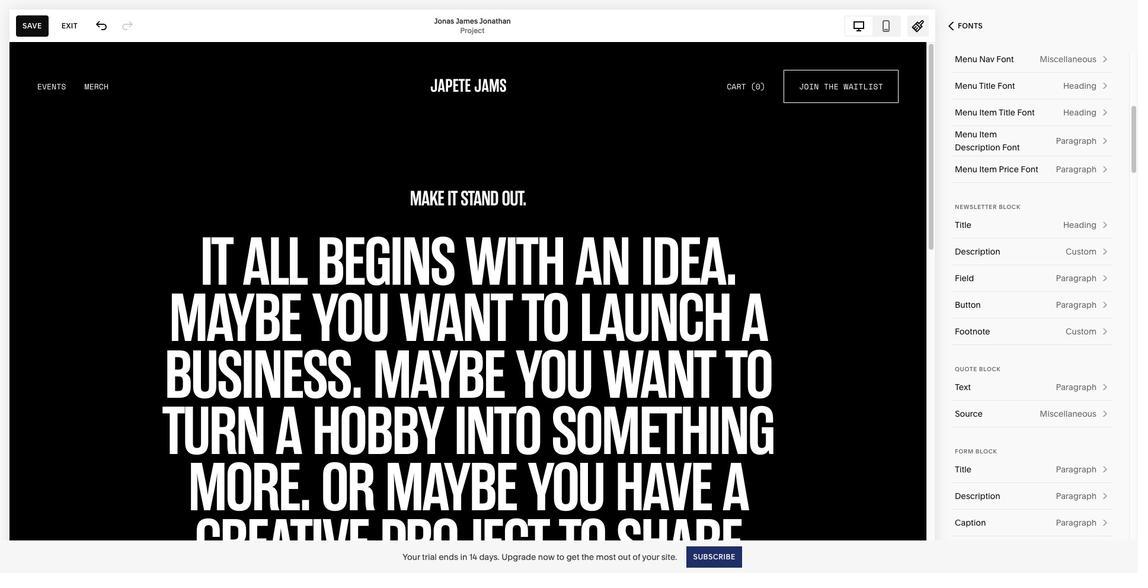 Task type: describe. For each thing, give the bounding box(es) containing it.
the
[[581, 552, 594, 563]]

site.
[[661, 552, 677, 563]]

subscribe
[[693, 553, 736, 562]]

most
[[596, 552, 616, 563]]

ends
[[439, 552, 458, 563]]

project
[[460, 26, 485, 35]]

menu for menu item description font
[[955, 129, 977, 140]]

days.
[[479, 552, 500, 563]]

quote
[[955, 366, 977, 373]]

of
[[633, 552, 640, 563]]

now
[[538, 552, 555, 563]]

item for description
[[979, 129, 997, 140]]

subscribe button
[[687, 547, 742, 568]]

button
[[955, 300, 981, 311]]

paragraph for button
[[1056, 300, 1097, 311]]

paragraph for description
[[1056, 491, 1097, 502]]

fonts
[[958, 21, 983, 30]]

block for miscellaneous
[[979, 366, 1001, 373]]

paragraph for caption
[[1056, 518, 1097, 529]]

get
[[567, 552, 579, 563]]

description inside menu item description font
[[955, 142, 1000, 153]]

paragraph for title
[[1056, 465, 1097, 475]]

custom for description
[[1066, 247, 1097, 257]]

fonts button
[[935, 13, 996, 39]]

menu nav font
[[955, 54, 1014, 65]]

newsletter
[[955, 204, 997, 210]]

block for custom
[[999, 204, 1021, 210]]

font up menu item title font
[[998, 81, 1015, 91]]

title down form
[[955, 465, 972, 475]]

save button
[[16, 15, 48, 36]]

title down menu title font
[[999, 107, 1015, 118]]

item for title
[[979, 107, 997, 118]]

heading for font
[[1063, 81, 1097, 91]]

form
[[955, 449, 974, 455]]

paragraph for menu item description font
[[1056, 136, 1097, 146]]

block for paragraph
[[976, 449, 997, 455]]

form block
[[955, 449, 997, 455]]



Task type: locate. For each thing, give the bounding box(es) containing it.
font for menu item title font
[[1017, 107, 1035, 118]]

menu item price font
[[955, 164, 1038, 175]]

item
[[979, 107, 997, 118], [979, 129, 997, 140], [979, 164, 997, 175]]

3 heading from the top
[[1063, 220, 1097, 231]]

james
[[456, 16, 478, 25]]

jonas
[[434, 16, 454, 25]]

description up field
[[955, 247, 1000, 257]]

menu down menu title font
[[955, 107, 977, 118]]

custom for footnote
[[1066, 327, 1097, 337]]

menu left nav
[[955, 54, 977, 65]]

7 paragraph from the top
[[1056, 491, 1097, 502]]

0 vertical spatial custom
[[1066, 247, 1097, 257]]

item for price
[[979, 164, 997, 175]]

1 vertical spatial miscellaneous
[[1040, 409, 1097, 420]]

2 heading from the top
[[1063, 107, 1097, 118]]

3 item from the top
[[979, 164, 997, 175]]

5 paragraph from the top
[[1056, 382, 1097, 393]]

1 custom from the top
[[1066, 247, 1097, 257]]

heading
[[1063, 81, 1097, 91], [1063, 107, 1097, 118], [1063, 220, 1097, 231]]

1 vertical spatial heading
[[1063, 107, 1097, 118]]

menu
[[955, 54, 977, 65], [955, 81, 977, 91], [955, 107, 977, 118], [955, 129, 977, 140], [955, 164, 977, 175]]

1 heading from the top
[[1063, 81, 1097, 91]]

8 paragraph from the top
[[1056, 518, 1097, 529]]

your trial ends in 14 days. upgrade now to get the most out of your site.
[[403, 552, 677, 563]]

block
[[999, 204, 1021, 210], [979, 366, 1001, 373], [976, 449, 997, 455]]

font right price
[[1021, 164, 1038, 175]]

save
[[23, 21, 42, 30]]

0 vertical spatial heading
[[1063, 81, 1097, 91]]

block right form
[[976, 449, 997, 455]]

description for paragraph
[[955, 491, 1000, 502]]

paragraph for text
[[1056, 382, 1097, 393]]

exit
[[61, 21, 78, 30]]

block right the quote
[[979, 366, 1001, 373]]

to
[[557, 552, 565, 563]]

menu for menu item price font
[[955, 164, 977, 175]]

miscellaneous
[[1040, 54, 1097, 65], [1040, 409, 1097, 420]]

4 paragraph from the top
[[1056, 300, 1097, 311]]

out
[[618, 552, 631, 563]]

title down newsletter
[[955, 220, 972, 231]]

0 vertical spatial item
[[979, 107, 997, 118]]

item inside menu item description font
[[979, 129, 997, 140]]

tab list
[[845, 16, 900, 35]]

price
[[999, 164, 1019, 175]]

menu for menu title font
[[955, 81, 977, 91]]

2 paragraph from the top
[[1056, 164, 1097, 175]]

1 description from the top
[[955, 142, 1000, 153]]

menu item title font
[[955, 107, 1035, 118]]

menu inside menu item description font
[[955, 129, 977, 140]]

nav
[[979, 54, 995, 65]]

0 vertical spatial description
[[955, 142, 1000, 153]]

paragraph
[[1056, 136, 1097, 146], [1056, 164, 1097, 175], [1056, 273, 1097, 284], [1056, 300, 1097, 311], [1056, 382, 1097, 393], [1056, 465, 1097, 475], [1056, 491, 1097, 502], [1056, 518, 1097, 529]]

font up price
[[1002, 142, 1020, 153]]

menu down menu item title font
[[955, 129, 977, 140]]

item left price
[[979, 164, 997, 175]]

title
[[979, 81, 996, 91], [999, 107, 1015, 118], [955, 220, 972, 231], [955, 465, 972, 475]]

your
[[403, 552, 420, 563]]

caption
[[955, 518, 986, 529]]

1 miscellaneous from the top
[[1040, 54, 1097, 65]]

text
[[955, 382, 971, 393]]

item down menu item title font
[[979, 129, 997, 140]]

description for heading
[[955, 247, 1000, 257]]

2 miscellaneous from the top
[[1040, 409, 1097, 420]]

description
[[955, 142, 1000, 153], [955, 247, 1000, 257], [955, 491, 1000, 502]]

5 menu from the top
[[955, 164, 977, 175]]

menu down menu nav font
[[955, 81, 977, 91]]

source
[[955, 409, 983, 420]]

14
[[469, 552, 477, 563]]

2 vertical spatial item
[[979, 164, 997, 175]]

2 vertical spatial description
[[955, 491, 1000, 502]]

2 vertical spatial heading
[[1063, 220, 1097, 231]]

3 description from the top
[[955, 491, 1000, 502]]

3 menu from the top
[[955, 107, 977, 118]]

in
[[460, 552, 467, 563]]

miscellaneous for menu nav font
[[1040, 54, 1097, 65]]

custom
[[1066, 247, 1097, 257], [1066, 327, 1097, 337]]

description up caption
[[955, 491, 1000, 502]]

6 paragraph from the top
[[1056, 465, 1097, 475]]

menu down menu item description font
[[955, 164, 977, 175]]

2 custom from the top
[[1066, 327, 1097, 337]]

1 item from the top
[[979, 107, 997, 118]]

3 paragraph from the top
[[1056, 273, 1097, 284]]

2 item from the top
[[979, 129, 997, 140]]

1 vertical spatial item
[[979, 129, 997, 140]]

newsletter block
[[955, 204, 1021, 210]]

2 menu from the top
[[955, 81, 977, 91]]

font right nav
[[997, 54, 1014, 65]]

4 menu from the top
[[955, 129, 977, 140]]

jonathan
[[479, 16, 511, 25]]

field
[[955, 273, 974, 284]]

font inside menu item description font
[[1002, 142, 1020, 153]]

font
[[997, 54, 1014, 65], [998, 81, 1015, 91], [1017, 107, 1035, 118], [1002, 142, 1020, 153], [1021, 164, 1038, 175]]

0 vertical spatial block
[[999, 204, 1021, 210]]

1 paragraph from the top
[[1056, 136, 1097, 146]]

menu for menu nav font
[[955, 54, 977, 65]]

item down menu title font
[[979, 107, 997, 118]]

title down nav
[[979, 81, 996, 91]]

1 vertical spatial custom
[[1066, 327, 1097, 337]]

font for menu item description font
[[1002, 142, 1020, 153]]

block right newsletter
[[999, 204, 1021, 210]]

menu title font
[[955, 81, 1015, 91]]

0 vertical spatial miscellaneous
[[1040, 54, 1097, 65]]

exit button
[[55, 15, 84, 36]]

heading for title
[[1063, 107, 1097, 118]]

miscellaneous for source
[[1040, 409, 1097, 420]]

2 vertical spatial block
[[976, 449, 997, 455]]

1 menu from the top
[[955, 54, 977, 65]]

menu item description font
[[955, 129, 1020, 153]]

description up menu item price font
[[955, 142, 1000, 153]]

upgrade
[[502, 552, 536, 563]]

trial
[[422, 552, 437, 563]]

paragraph for field
[[1056, 273, 1097, 284]]

quote block
[[955, 366, 1001, 373]]

your
[[642, 552, 659, 563]]

menu for menu item title font
[[955, 107, 977, 118]]

font for menu item price font
[[1021, 164, 1038, 175]]

paragraph for menu item price font
[[1056, 164, 1097, 175]]

1 vertical spatial block
[[979, 366, 1001, 373]]

jonas james jonathan project
[[434, 16, 511, 35]]

font up menu item description font
[[1017, 107, 1035, 118]]

footnote
[[955, 327, 990, 337]]

2 description from the top
[[955, 247, 1000, 257]]

1 vertical spatial description
[[955, 247, 1000, 257]]



Task type: vqa. For each thing, say whether or not it's contained in the screenshot.


